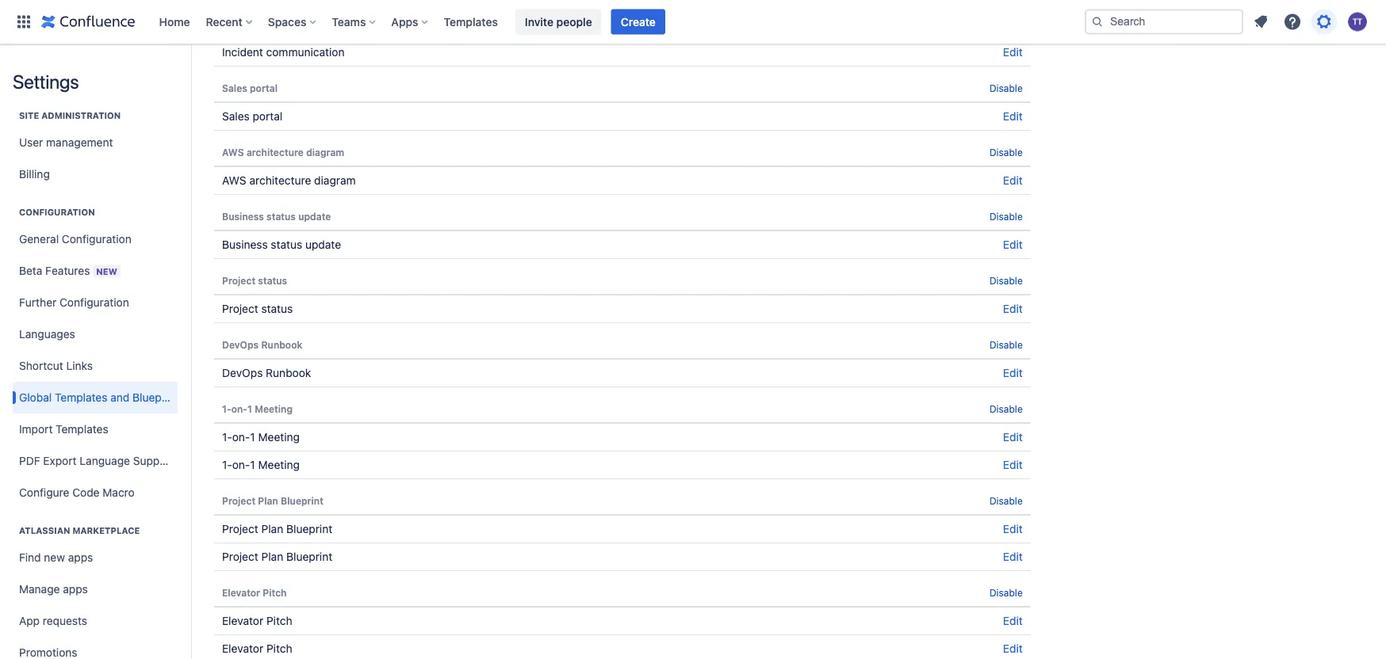Task type: describe. For each thing, give the bounding box(es) containing it.
9 edit from the top
[[1003, 523, 1023, 536]]

people
[[557, 15, 592, 28]]

1 1-on-1 meeting from the top
[[222, 404, 293, 415]]

disable for elevator pitch
[[990, 588, 1023, 599]]

project for disable link related to project status
[[222, 275, 256, 286]]

1 vertical spatial meeting
[[258, 431, 300, 444]]

0 vertical spatial apps
[[68, 552, 93, 565]]

3 1-on-1 meeting from the top
[[222, 459, 300, 472]]

further configuration
[[19, 296, 129, 309]]

1 elevator pitch from the top
[[222, 588, 287, 599]]

home
[[159, 15, 190, 28]]

disable link for business status update
[[990, 211, 1023, 222]]

billing
[[19, 168, 50, 181]]

12 edit link from the top
[[1003, 643, 1023, 656]]

further configuration link
[[13, 287, 178, 319]]

export
[[43, 455, 77, 468]]

shortcut
[[19, 360, 63, 373]]

collapse sidebar image
[[173, 52, 208, 84]]

languages link
[[13, 319, 178, 351]]

configure
[[19, 487, 69, 500]]

devops runbook for edit
[[222, 367, 311, 380]]

teams
[[332, 15, 366, 28]]

runbook for disable
[[261, 339, 303, 351]]

sales for disable
[[222, 82, 247, 94]]

global templates and blueprints link
[[13, 382, 184, 414]]

sales portal for edit
[[222, 110, 283, 123]]

disable link for project status
[[990, 275, 1023, 286]]

aws for disable
[[222, 147, 244, 158]]

apps
[[391, 15, 418, 28]]

2 incident from the top
[[222, 46, 263, 59]]

portal for edit
[[253, 110, 283, 123]]

site
[[19, 111, 39, 121]]

spaces button
[[263, 9, 322, 35]]

templates for global templates and blueprints
[[55, 391, 107, 405]]

0 vertical spatial 1
[[248, 404, 252, 415]]

10 edit link from the top
[[1003, 551, 1023, 564]]

3 elevator from the top
[[222, 643, 263, 656]]

atlassian marketplace group
[[13, 509, 178, 660]]

1 vertical spatial plan
[[261, 523, 283, 536]]

2 1-on-1 meeting from the top
[[222, 431, 300, 444]]

global templates and blueprints
[[19, 391, 184, 405]]

invite people
[[525, 15, 592, 28]]

settings
[[13, 71, 79, 93]]

general configuration
[[19, 233, 131, 246]]

and
[[110, 391, 130, 405]]

templates inside global element
[[444, 15, 498, 28]]

import templates link
[[13, 414, 178, 446]]

requests
[[43, 615, 87, 628]]

shortcut links link
[[13, 351, 178, 382]]

10 edit from the top
[[1003, 551, 1023, 564]]

11 edit link from the top
[[1003, 615, 1023, 628]]

diagram for disable
[[306, 147, 344, 158]]

user
[[19, 136, 43, 149]]

manage apps link
[[13, 574, 178, 606]]

disable for devops runbook
[[990, 339, 1023, 351]]

billing link
[[13, 159, 178, 190]]

sales for edit
[[222, 110, 250, 123]]

apps button
[[387, 9, 434, 35]]

invite people button
[[515, 9, 602, 35]]

on- for disable link related to 1-on-1 meeting
[[231, 404, 248, 415]]

configure code macro
[[19, 487, 135, 500]]

global
[[19, 391, 52, 405]]

spaces
[[268, 15, 306, 28]]

import
[[19, 423, 53, 436]]

links
[[66, 360, 93, 373]]

appswitcher icon image
[[14, 12, 33, 31]]

disable link for elevator pitch
[[990, 588, 1023, 599]]

user management
[[19, 136, 113, 149]]

pdf export language support link
[[13, 446, 178, 477]]

2 elevator pitch from the top
[[222, 615, 292, 628]]

12 edit from the top
[[1003, 643, 1023, 656]]

2 edit link from the top
[[1003, 110, 1023, 123]]

aws for edit
[[222, 174, 246, 187]]

features
[[45, 264, 90, 277]]

8 edit link from the top
[[1003, 459, 1023, 472]]

2 vertical spatial meeting
[[258, 459, 300, 472]]

disable for aws architecture diagram
[[990, 147, 1023, 158]]

disable link for aws architecture diagram
[[990, 147, 1023, 158]]

configure code macro link
[[13, 477, 178, 509]]

your profile and preferences image
[[1348, 12, 1367, 31]]

project for third edit 'link' from the bottom of the page
[[222, 551, 258, 564]]

business status update for disable
[[222, 211, 331, 222]]

support
[[133, 455, 174, 468]]

update for disable
[[298, 211, 331, 222]]

user management link
[[13, 127, 178, 159]]

administration
[[41, 111, 121, 121]]

blueprints
[[133, 391, 184, 405]]

architecture for edit
[[249, 174, 311, 187]]

disable link for sales portal
[[990, 82, 1023, 94]]

project status for edit
[[222, 303, 293, 316]]

configuration for further
[[60, 296, 129, 309]]

update for edit
[[305, 238, 341, 251]]

0 vertical spatial meeting
[[255, 404, 293, 415]]

blueprint for fourth edit 'link' from the bottom of the page
[[286, 523, 332, 536]]

1 1- from the top
[[222, 404, 231, 415]]

manage
[[19, 583, 60, 596]]

project status for disable
[[222, 275, 287, 286]]

marketplace
[[73, 526, 140, 537]]

atlassian marketplace
[[19, 526, 140, 537]]

app requests link
[[13, 606, 178, 638]]

3 edit link from the top
[[1003, 174, 1023, 187]]



Task type: vqa. For each thing, say whether or not it's contained in the screenshot.


Task type: locate. For each thing, give the bounding box(es) containing it.
2 vertical spatial templates
[[56, 423, 108, 436]]

aws architecture diagram for disable
[[222, 147, 344, 158]]

0 vertical spatial 1-on-1 meeting
[[222, 404, 293, 415]]

1 vertical spatial incident communication
[[222, 46, 345, 59]]

Search field
[[1085, 9, 1244, 35]]

language
[[80, 455, 130, 468]]

4 edit link from the top
[[1003, 238, 1023, 251]]

configuration inside "link"
[[60, 296, 129, 309]]

9 edit link from the top
[[1003, 523, 1023, 536]]

0 vertical spatial sales portal
[[222, 82, 278, 94]]

5 edit from the top
[[1003, 303, 1023, 316]]

templates for import templates
[[56, 423, 108, 436]]

0 vertical spatial blueprint
[[281, 496, 324, 507]]

1 vertical spatial apps
[[63, 583, 88, 596]]

1 vertical spatial devops runbook
[[222, 367, 311, 380]]

0 vertical spatial business
[[222, 211, 264, 222]]

1 devops from the top
[[222, 339, 259, 351]]

2 vertical spatial 1-on-1 meeting
[[222, 459, 300, 472]]

project for disable link for project plan blueprint
[[222, 496, 256, 507]]

0 vertical spatial portal
[[250, 82, 278, 94]]

further
[[19, 296, 57, 309]]

disable for project status
[[990, 275, 1023, 286]]

7 edit link from the top
[[1003, 431, 1023, 444]]

project status
[[222, 275, 287, 286], [222, 303, 293, 316]]

3 elevator pitch from the top
[[222, 643, 292, 656]]

on-
[[231, 404, 248, 415], [232, 431, 250, 444], [232, 459, 250, 472]]

configuration group
[[13, 190, 184, 514]]

1 vertical spatial aws architecture diagram
[[222, 174, 356, 187]]

sales portal
[[222, 82, 278, 94], [222, 110, 283, 123]]

portal for disable
[[250, 82, 278, 94]]

banner containing home
[[0, 0, 1386, 44]]

aws
[[222, 147, 244, 158], [222, 174, 246, 187]]

2 vertical spatial pitch
[[266, 643, 292, 656]]

1 edit link from the top
[[1003, 46, 1023, 59]]

0 vertical spatial diagram
[[306, 147, 344, 158]]

0 vertical spatial runbook
[[261, 339, 303, 351]]

configuration
[[19, 207, 95, 218], [62, 233, 131, 246], [60, 296, 129, 309]]

atlassian
[[19, 526, 70, 537]]

2 project status from the top
[[222, 303, 293, 316]]

4 disable from the top
[[990, 275, 1023, 286]]

templates down links
[[55, 391, 107, 405]]

devops for edit
[[222, 367, 263, 380]]

apps right new
[[68, 552, 93, 565]]

architecture
[[247, 147, 304, 158], [249, 174, 311, 187]]

2 edit from the top
[[1003, 110, 1023, 123]]

1 vertical spatial architecture
[[249, 174, 311, 187]]

2 incident communication from the top
[[222, 46, 345, 59]]

business for edit
[[222, 238, 268, 251]]

disable link for 1-on-1 meeting
[[990, 404, 1023, 415]]

0 vertical spatial update
[[298, 211, 331, 222]]

1 vertical spatial on-
[[232, 431, 250, 444]]

disable link
[[990, 82, 1023, 94], [990, 147, 1023, 158], [990, 211, 1023, 222], [990, 275, 1023, 286], [990, 339, 1023, 351], [990, 404, 1023, 415], [990, 496, 1023, 507], [990, 588, 1023, 599]]

aws architecture diagram
[[222, 147, 344, 158], [222, 174, 356, 187]]

1 incident from the top
[[222, 18, 260, 29]]

status
[[267, 211, 296, 222], [271, 238, 302, 251], [258, 275, 287, 286], [261, 303, 293, 316]]

devops runbook for disable
[[222, 339, 303, 351]]

3 edit from the top
[[1003, 174, 1023, 187]]

settings icon image
[[1315, 12, 1334, 31]]

recent button
[[201, 9, 258, 35]]

communication right recent popup button
[[263, 18, 334, 29]]

6 disable from the top
[[990, 404, 1023, 415]]

pitch
[[263, 588, 287, 599], [266, 615, 292, 628], [266, 643, 292, 656]]

beta features new
[[19, 264, 117, 277]]

1 vertical spatial project plan blueprint
[[222, 523, 332, 536]]

diagram
[[306, 147, 344, 158], [314, 174, 356, 187]]

blueprint for third edit 'link' from the bottom of the page
[[286, 551, 332, 564]]

1 vertical spatial runbook
[[266, 367, 311, 380]]

8 disable link from the top
[[990, 588, 1023, 599]]

on- for sixth edit 'link' from the bottom of the page
[[232, 431, 250, 444]]

7 edit from the top
[[1003, 431, 1023, 444]]

2 vertical spatial elevator
[[222, 643, 263, 656]]

1 vertical spatial incident
[[222, 46, 263, 59]]

general configuration link
[[13, 224, 178, 255]]

templates right apps popup button
[[444, 15, 498, 28]]

new
[[44, 552, 65, 565]]

app requests
[[19, 615, 87, 628]]

1 aws from the top
[[222, 147, 244, 158]]

runbook
[[261, 339, 303, 351], [266, 367, 311, 380]]

2 aws from the top
[[222, 174, 246, 187]]

search image
[[1091, 15, 1104, 28]]

1 vertical spatial update
[[305, 238, 341, 251]]

6 edit from the top
[[1003, 367, 1023, 380]]

help icon image
[[1283, 12, 1302, 31]]

5 disable from the top
[[990, 339, 1023, 351]]

2 project from the top
[[222, 303, 258, 316]]

update
[[298, 211, 331, 222], [305, 238, 341, 251]]

2 sales portal from the top
[[222, 110, 283, 123]]

disable for 1-on-1 meeting
[[990, 404, 1023, 415]]

3 disable from the top
[[990, 211, 1023, 222]]

1
[[248, 404, 252, 415], [250, 431, 255, 444], [250, 459, 255, 472]]

8 disable from the top
[[990, 588, 1023, 599]]

1 elevator from the top
[[222, 588, 260, 599]]

manage apps
[[19, 583, 88, 596]]

incident left spaces on the left of the page
[[222, 18, 260, 29]]

blueprint for disable link for project plan blueprint
[[281, 496, 324, 507]]

1 vertical spatial templates
[[55, 391, 107, 405]]

1 vertical spatial portal
[[253, 110, 283, 123]]

shortcut links
[[19, 360, 93, 373]]

0 vertical spatial configuration
[[19, 207, 95, 218]]

1 vertical spatial sales
[[222, 110, 250, 123]]

0 vertical spatial devops
[[222, 339, 259, 351]]

1 project status from the top
[[222, 275, 287, 286]]

teams button
[[327, 9, 382, 35]]

1 devops runbook from the top
[[222, 339, 303, 351]]

2 vertical spatial plan
[[261, 551, 283, 564]]

macro
[[103, 487, 135, 500]]

0 vertical spatial on-
[[231, 404, 248, 415]]

4 edit from the top
[[1003, 238, 1023, 251]]

communication
[[263, 18, 334, 29], [266, 46, 345, 59]]

diagram for edit
[[314, 174, 356, 187]]

0 vertical spatial elevator
[[222, 588, 260, 599]]

devops
[[222, 339, 259, 351], [222, 367, 263, 380]]

management
[[46, 136, 113, 149]]

global element
[[10, 0, 1082, 44]]

3 project plan blueprint from the top
[[222, 551, 332, 564]]

1 vertical spatial business
[[222, 238, 268, 251]]

2 vertical spatial 1-
[[222, 459, 232, 472]]

7 disable link from the top
[[990, 496, 1023, 507]]

find new apps link
[[13, 543, 178, 574]]

communication down the spaces popup button
[[266, 46, 345, 59]]

business status update
[[222, 211, 331, 222], [222, 238, 341, 251]]

2 vertical spatial blueprint
[[286, 551, 332, 564]]

languages
[[19, 328, 75, 341]]

7 disable from the top
[[990, 496, 1023, 507]]

apps
[[68, 552, 93, 565], [63, 583, 88, 596]]

0 vertical spatial project plan blueprint
[[222, 496, 324, 507]]

1 vertical spatial project status
[[222, 303, 293, 316]]

0 vertical spatial incident
[[222, 18, 260, 29]]

1 edit from the top
[[1003, 46, 1023, 59]]

2 business from the top
[[222, 238, 268, 251]]

configuration up new
[[62, 233, 131, 246]]

0 vertical spatial communication
[[263, 18, 334, 29]]

elevator
[[222, 588, 260, 599], [222, 615, 263, 628], [222, 643, 263, 656]]

0 vertical spatial business status update
[[222, 211, 331, 222]]

2 vertical spatial configuration
[[60, 296, 129, 309]]

2 disable from the top
[[990, 147, 1023, 158]]

1 vertical spatial 1-on-1 meeting
[[222, 431, 300, 444]]

0 vertical spatial devops runbook
[[222, 339, 303, 351]]

2 vertical spatial elevator pitch
[[222, 643, 292, 656]]

1 vertical spatial aws
[[222, 174, 246, 187]]

1 vertical spatial blueprint
[[286, 523, 332, 536]]

incident down recent popup button
[[222, 46, 263, 59]]

templates link
[[439, 9, 503, 35]]

1 vertical spatial elevator pitch
[[222, 615, 292, 628]]

banner
[[0, 0, 1386, 44]]

templates inside "link"
[[55, 391, 107, 405]]

3 1- from the top
[[222, 459, 232, 472]]

0 vertical spatial aws architecture diagram
[[222, 147, 344, 158]]

disable for business status update
[[990, 211, 1023, 222]]

disable for project plan blueprint
[[990, 496, 1023, 507]]

1 vertical spatial elevator
[[222, 615, 263, 628]]

5 disable link from the top
[[990, 339, 1023, 351]]

create link
[[611, 9, 665, 35]]

templates
[[444, 15, 498, 28], [55, 391, 107, 405], [56, 423, 108, 436]]

notification icon image
[[1252, 12, 1271, 31]]

0 vertical spatial incident communication
[[222, 18, 334, 29]]

configuration for general
[[62, 233, 131, 246]]

code
[[72, 487, 100, 500]]

find new apps
[[19, 552, 93, 565]]

project for eighth edit 'link' from the bottom of the page
[[222, 303, 258, 316]]

runbook for edit
[[266, 367, 311, 380]]

0 vertical spatial elevator pitch
[[222, 588, 287, 599]]

2 1- from the top
[[222, 431, 232, 444]]

1 disable from the top
[[990, 82, 1023, 94]]

0 vertical spatial project status
[[222, 275, 287, 286]]

1 vertical spatial devops
[[222, 367, 263, 380]]

1 sales portal from the top
[[222, 82, 278, 94]]

1 disable link from the top
[[990, 82, 1023, 94]]

2 devops runbook from the top
[[222, 367, 311, 380]]

6 edit link from the top
[[1003, 367, 1023, 380]]

disable for sales portal
[[990, 82, 1023, 94]]

3 disable link from the top
[[990, 211, 1023, 222]]

portal
[[250, 82, 278, 94], [253, 110, 283, 123]]

disable link for devops runbook
[[990, 339, 1023, 351]]

1 aws architecture diagram from the top
[[222, 147, 344, 158]]

2 business status update from the top
[[222, 238, 341, 251]]

app
[[19, 615, 40, 628]]

templates up pdf export language support link
[[56, 423, 108, 436]]

configuration up the languages 'link' in the left of the page
[[60, 296, 129, 309]]

2 vertical spatial on-
[[232, 459, 250, 472]]

2 disable link from the top
[[990, 147, 1023, 158]]

architecture for disable
[[247, 147, 304, 158]]

disable
[[990, 82, 1023, 94], [990, 147, 1023, 158], [990, 211, 1023, 222], [990, 275, 1023, 286], [990, 339, 1023, 351], [990, 404, 1023, 415], [990, 496, 1023, 507], [990, 588, 1023, 599]]

1 vertical spatial configuration
[[62, 233, 131, 246]]

business status update for edit
[[222, 238, 341, 251]]

0 vertical spatial sales
[[222, 82, 247, 94]]

0 vertical spatial aws
[[222, 147, 244, 158]]

devops runbook
[[222, 339, 303, 351], [222, 367, 311, 380]]

pdf export language support
[[19, 455, 174, 468]]

2 aws architecture diagram from the top
[[222, 174, 356, 187]]

confluence image
[[41, 12, 135, 31], [41, 12, 135, 31]]

incident
[[222, 18, 260, 29], [222, 46, 263, 59]]

new
[[96, 267, 117, 277]]

5 edit link from the top
[[1003, 303, 1023, 316]]

edit link
[[1003, 46, 1023, 59], [1003, 110, 1023, 123], [1003, 174, 1023, 187], [1003, 238, 1023, 251], [1003, 303, 1023, 316], [1003, 367, 1023, 380], [1003, 431, 1023, 444], [1003, 459, 1023, 472], [1003, 523, 1023, 536], [1003, 551, 1023, 564], [1003, 615, 1023, 628], [1003, 643, 1023, 656]]

11 edit from the top
[[1003, 615, 1023, 628]]

2 sales from the top
[[222, 110, 250, 123]]

elevator pitch
[[222, 588, 287, 599], [222, 615, 292, 628], [222, 643, 292, 656]]

1-on-1 meeting
[[222, 404, 293, 415], [222, 431, 300, 444], [222, 459, 300, 472]]

edit
[[1003, 46, 1023, 59], [1003, 110, 1023, 123], [1003, 174, 1023, 187], [1003, 238, 1023, 251], [1003, 303, 1023, 316], [1003, 367, 1023, 380], [1003, 431, 1023, 444], [1003, 459, 1023, 472], [1003, 523, 1023, 536], [1003, 551, 1023, 564], [1003, 615, 1023, 628], [1003, 643, 1023, 656]]

business for disable
[[222, 211, 264, 222]]

1 sales from the top
[[222, 82, 247, 94]]

find
[[19, 552, 41, 565]]

1 vertical spatial communication
[[266, 46, 345, 59]]

import templates
[[19, 423, 108, 436]]

aws architecture diagram for edit
[[222, 174, 356, 187]]

1 project plan blueprint from the top
[[222, 496, 324, 507]]

0 vertical spatial 1-
[[222, 404, 231, 415]]

1 incident communication from the top
[[222, 18, 334, 29]]

invite
[[525, 15, 554, 28]]

0 vertical spatial pitch
[[263, 588, 287, 599]]

1 business from the top
[[222, 211, 264, 222]]

blueprint
[[281, 496, 324, 507], [286, 523, 332, 536], [286, 551, 332, 564]]

apps up requests
[[63, 583, 88, 596]]

sales
[[222, 82, 247, 94], [222, 110, 250, 123]]

project
[[222, 275, 256, 286], [222, 303, 258, 316], [222, 496, 256, 507], [222, 523, 258, 536], [222, 551, 258, 564]]

6 disable link from the top
[[990, 404, 1023, 415]]

1 vertical spatial 1-
[[222, 431, 232, 444]]

2 devops from the top
[[222, 367, 263, 380]]

1 vertical spatial business status update
[[222, 238, 341, 251]]

3 project from the top
[[222, 496, 256, 507]]

1 business status update from the top
[[222, 211, 331, 222]]

1 project from the top
[[222, 275, 256, 286]]

2 elevator from the top
[[222, 615, 263, 628]]

project plan blueprint
[[222, 496, 324, 507], [222, 523, 332, 536], [222, 551, 332, 564]]

5 project from the top
[[222, 551, 258, 564]]

incident communication
[[222, 18, 334, 29], [222, 46, 345, 59]]

2 project plan blueprint from the top
[[222, 523, 332, 536]]

devops for disable
[[222, 339, 259, 351]]

4 project from the top
[[222, 523, 258, 536]]

4 disable link from the top
[[990, 275, 1023, 286]]

1 vertical spatial pitch
[[266, 615, 292, 628]]

disable link for project plan blueprint
[[990, 496, 1023, 507]]

2 vertical spatial 1
[[250, 459, 255, 472]]

home link
[[154, 9, 195, 35]]

site administration group
[[13, 94, 178, 195]]

1 vertical spatial 1
[[250, 431, 255, 444]]

site administration
[[19, 111, 121, 121]]

0 vertical spatial architecture
[[247, 147, 304, 158]]

create
[[621, 15, 656, 28]]

beta
[[19, 264, 42, 277]]

configuration up general
[[19, 207, 95, 218]]

8 edit from the top
[[1003, 459, 1023, 472]]

sales portal for disable
[[222, 82, 278, 94]]

plan
[[258, 496, 278, 507], [261, 523, 283, 536], [261, 551, 283, 564]]

pdf
[[19, 455, 40, 468]]

on- for 5th edit 'link' from the bottom of the page
[[232, 459, 250, 472]]

0 vertical spatial plan
[[258, 496, 278, 507]]

0 vertical spatial templates
[[444, 15, 498, 28]]

project for fourth edit 'link' from the bottom of the page
[[222, 523, 258, 536]]

recent
[[206, 15, 243, 28]]

2 vertical spatial project plan blueprint
[[222, 551, 332, 564]]

1 vertical spatial diagram
[[314, 174, 356, 187]]

general
[[19, 233, 59, 246]]

1 vertical spatial sales portal
[[222, 110, 283, 123]]



